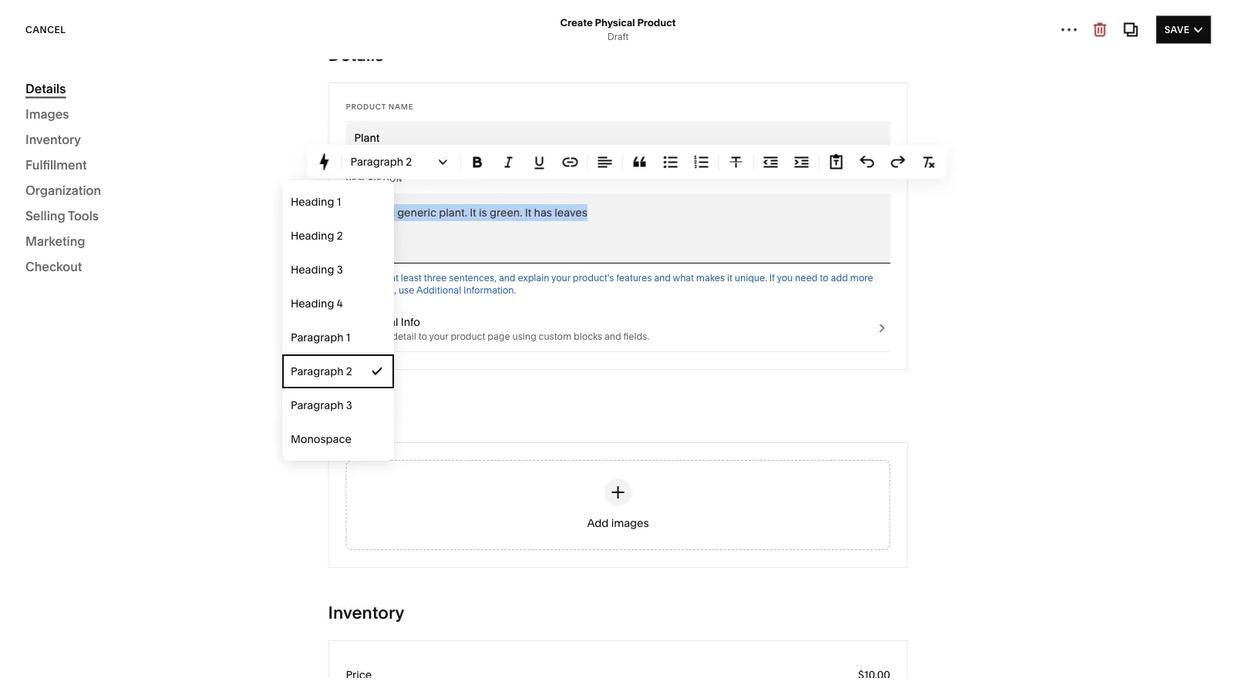 Task type: vqa. For each thing, say whether or not it's contained in the screenshot.
· on the top of the page
no



Task type: describe. For each thing, give the bounding box(es) containing it.
additional inside additional info add more detail to your product page using custom blocks and fields.
[[346, 316, 398, 329]]

plant.
[[439, 206, 467, 219]]

numbered list image
[[693, 154, 710, 171]]

1 horizontal spatial 2
[[346, 365, 352, 378]]

add inside additional info add more detail to your product page using custom blocks and fields.
[[346, 331, 364, 342]]

save
[[1165, 24, 1190, 35]]

left align image
[[597, 154, 613, 171]]

to right products
[[175, 174, 186, 189]]

write
[[365, 273, 388, 284]]

3 for paragraph 3
[[346, 399, 352, 412]]

all
[[25, 74, 47, 94]]

categories button
[[0, 17, 109, 51]]

this is a generic plant. it is green. it has leaves
[[354, 206, 587, 219]]

2 horizontal spatial and
[[654, 273, 671, 284]]

more inside additional info add more detail to your product page using custom blocks and fields.
[[367, 331, 390, 342]]

monospace
[[291, 433, 352, 446]]

draft
[[607, 31, 629, 42]]

list box containing heading 1
[[282, 185, 394, 457]]

0 vertical spatial images
[[25, 106, 69, 121]]

selling
[[25, 208, 65, 223]]

paste as plain text image
[[828, 154, 845, 171]]

paragraph up monospace
[[291, 399, 344, 412]]

start
[[43, 174, 71, 189]]

0 horizontal spatial and
[[499, 273, 516, 284]]

0 horizontal spatial inventory
[[25, 132, 81, 147]]

heading for heading 2
[[291, 229, 334, 243]]

redo image
[[890, 154, 907, 171]]

categories
[[29, 28, 92, 39]]

quote image
[[631, 154, 648, 171]]

additional inside write at least three sentences, and explain your product's features and what makes it unique. if you need to add more details, use additional information.
[[416, 285, 461, 296]]

Search items… text field
[[51, 103, 276, 137]]

link image
[[562, 154, 579, 171]]

has
[[534, 206, 552, 219]]

a
[[389, 206, 395, 219]]

product inside create physical product draft
[[637, 16, 676, 29]]

at
[[390, 273, 399, 284]]

your left 'first' on the top of page
[[80, 213, 102, 226]]

heading 1
[[291, 195, 341, 209]]

create physical product draft
[[560, 16, 676, 42]]

selling tools
[[25, 208, 99, 223]]

create inside start adding products to your store create your first product to start selling.
[[43, 213, 77, 226]]

paragraph 1
[[291, 331, 350, 344]]

paragraph 2 inside list box
[[291, 365, 352, 378]]

organization
[[25, 183, 101, 198]]

product name
[[346, 102, 414, 111]]

heading for heading 1
[[291, 195, 334, 209]]

1 vertical spatial details
[[25, 81, 66, 96]]

blocks
[[574, 331, 602, 342]]

unique.
[[735, 273, 767, 284]]

Eucalyptus Face Scrub field
[[354, 130, 882, 147]]

paragraph 3
[[291, 399, 352, 412]]

indent image
[[793, 154, 810, 171]]

detail
[[392, 331, 416, 342]]

write at least three sentences, and explain your product's features and what makes it unique. if you need to add more details, use additional information.
[[365, 273, 873, 296]]

three
[[424, 273, 447, 284]]

details,
[[365, 285, 396, 296]]

using
[[513, 331, 536, 342]]

generic
[[397, 206, 436, 219]]

marketing
[[25, 234, 85, 249]]

it
[[727, 273, 733, 284]]

strikethrough image
[[728, 154, 745, 171]]

2 it from the left
[[525, 206, 531, 219]]

paragraph down heading 4
[[291, 331, 344, 344]]

3 for heading 3
[[337, 263, 343, 276]]

heading for heading 3
[[291, 263, 334, 276]]

this
[[354, 206, 375, 219]]

create inside create physical product draft
[[560, 16, 593, 29]]

clear formatting image
[[920, 154, 937, 171]]

1 it from the left
[[470, 206, 476, 219]]



Task type: locate. For each thing, give the bounding box(es) containing it.
1 vertical spatial inventory
[[328, 603, 404, 623]]

images
[[611, 517, 649, 530]]

0 vertical spatial details
[[328, 44, 384, 65]]

italic image
[[500, 154, 517, 171]]

product inside additional info add more detail to your product page using custom blocks and fields.
[[451, 331, 485, 342]]

1 vertical spatial 3
[[346, 399, 352, 412]]

1 vertical spatial images
[[328, 404, 388, 425]]

1 horizontal spatial more
[[850, 273, 873, 284]]

0 horizontal spatial details
[[25, 81, 66, 96]]

0 vertical spatial create
[[560, 16, 593, 29]]

details
[[328, 44, 384, 65], [25, 81, 66, 96]]

2 is from the left
[[479, 206, 487, 219]]

product inside start adding products to your store create your first product to start selling.
[[126, 213, 167, 226]]

what
[[673, 273, 694, 284]]

2 up generic
[[406, 155, 412, 169]]

1 horizontal spatial 1
[[346, 331, 350, 344]]

to
[[175, 174, 186, 189], [170, 213, 180, 226], [820, 273, 829, 284], [418, 331, 427, 342]]

images up monospace
[[328, 404, 388, 425]]

1 horizontal spatial it
[[525, 206, 531, 219]]

to left the add
[[820, 273, 829, 284]]

2 horizontal spatial 2
[[406, 155, 412, 169]]

fulfillment
[[25, 157, 87, 172]]

1 horizontal spatial product
[[637, 16, 676, 29]]

start
[[182, 213, 205, 226]]

more inside write at least three sentences, and explain your product's features and what makes it unique. if you need to add more details, use additional information.
[[850, 273, 873, 284]]

3 up the 4
[[337, 263, 343, 276]]

1 vertical spatial create
[[43, 213, 77, 226]]

1 heading from the top
[[291, 195, 334, 209]]

images
[[25, 106, 69, 121], [328, 404, 388, 425]]

0 horizontal spatial 1
[[337, 195, 341, 209]]

leaves
[[555, 206, 587, 219]]

1 vertical spatial 2
[[337, 229, 343, 243]]

custom
[[539, 331, 572, 342]]

add
[[831, 273, 848, 284]]

information.
[[463, 285, 516, 296]]

0 horizontal spatial more
[[367, 331, 390, 342]]

explain
[[518, 273, 549, 284]]

makes
[[696, 273, 725, 284]]

0 horizontal spatial product
[[126, 213, 167, 226]]

2 up heading 3
[[337, 229, 343, 243]]

cancel
[[25, 24, 66, 35]]

2 vertical spatial 2
[[346, 365, 352, 378]]

is
[[378, 206, 386, 219], [479, 206, 487, 219]]

you
[[777, 273, 793, 284]]

additional down three
[[416, 285, 461, 296]]

0 horizontal spatial is
[[378, 206, 386, 219]]

your
[[189, 174, 215, 189], [80, 213, 102, 226], [551, 273, 571, 284], [429, 331, 448, 342]]

page
[[488, 331, 510, 342]]

details up product name
[[328, 44, 384, 65]]

your right "explain"
[[551, 273, 571, 284]]

1 vertical spatial paragraph 2
[[291, 365, 352, 378]]

3 up monospace
[[346, 399, 352, 412]]

0 horizontal spatial images
[[25, 106, 69, 121]]

1 vertical spatial add
[[587, 517, 609, 530]]

save button
[[1156, 16, 1211, 44]]

paragraph 2 up description
[[351, 155, 412, 169]]

0 horizontal spatial 2
[[337, 229, 343, 243]]

1 vertical spatial more
[[367, 331, 390, 342]]

inventory
[[25, 132, 81, 147], [328, 603, 404, 623]]

product right 'first' on the top of page
[[126, 213, 167, 226]]

more
[[850, 273, 873, 284], [367, 331, 390, 342]]

2 up paragraph 3
[[346, 365, 352, 378]]

details down categories button
[[25, 81, 66, 96]]

tools
[[68, 208, 99, 223]]

0 vertical spatial paragraph 2
[[351, 155, 412, 169]]

0 horizontal spatial it
[[470, 206, 476, 219]]

0 horizontal spatial additional
[[346, 316, 398, 329]]

1 vertical spatial 1
[[346, 331, 350, 344]]

it
[[470, 206, 476, 219], [525, 206, 531, 219]]

2 heading from the top
[[291, 229, 334, 243]]

paragraph 2 button
[[345, 148, 457, 176]]

it right plant.
[[470, 206, 476, 219]]

1 horizontal spatial create
[[560, 16, 593, 29]]

2 inside paragraph 2 button
[[406, 155, 412, 169]]

1 vertical spatial additional
[[346, 316, 398, 329]]

1 for paragraph 1
[[346, 331, 350, 344]]

additional down details, at the left top of the page
[[346, 316, 398, 329]]

heading 4
[[291, 297, 343, 310]]

checkout
[[25, 259, 82, 274]]

outdent image
[[762, 154, 779, 171]]

1 is from the left
[[378, 206, 386, 219]]

3
[[337, 263, 343, 276], [346, 399, 352, 412]]

paragraph inside button
[[351, 155, 403, 169]]

create
[[560, 16, 593, 29], [43, 213, 77, 226]]

selling.
[[208, 213, 244, 226]]

your inside additional info add more detail to your product page using custom blocks and fields.
[[429, 331, 448, 342]]

2
[[406, 155, 412, 169], [337, 229, 343, 243], [346, 365, 352, 378]]

list box
[[282, 185, 394, 457]]

to inside additional info add more detail to your product page using custom blocks and fields.
[[418, 331, 427, 342]]

heading down heading 1 at the top of the page
[[291, 229, 334, 243]]

1 horizontal spatial and
[[605, 331, 621, 342]]

1 horizontal spatial images
[[328, 404, 388, 425]]

name
[[389, 102, 414, 111]]

0 horizontal spatial create
[[43, 213, 77, 226]]

heading 3
[[291, 263, 343, 276]]

4
[[337, 297, 343, 310]]

redo image
[[859, 154, 876, 171]]

1 for heading 1
[[337, 195, 341, 209]]

use
[[399, 285, 414, 296]]

1 vertical spatial product
[[451, 331, 485, 342]]

1 horizontal spatial 3
[[346, 399, 352, 412]]

0 vertical spatial product
[[126, 213, 167, 226]]

more left detail
[[367, 331, 390, 342]]

images down all
[[25, 106, 69, 121]]

to right detail
[[418, 331, 427, 342]]

more right the add
[[850, 273, 873, 284]]

to inside write at least three sentences, and explain your product's features and what makes it unique. if you need to add more details, use additional information.
[[820, 273, 829, 284]]

1
[[337, 195, 341, 209], [346, 331, 350, 344]]

heading left the 4
[[291, 297, 334, 310]]

add images
[[587, 517, 649, 530]]

1 left this
[[337, 195, 341, 209]]

heading for heading 4
[[291, 297, 334, 310]]

1 left detail
[[346, 331, 350, 344]]

1 horizontal spatial inventory
[[328, 603, 404, 623]]

tab list
[[1070, 21, 1141, 46]]

Price text field
[[553, 659, 890, 679]]

add left detail
[[346, 331, 364, 342]]

heading
[[291, 195, 334, 209], [291, 229, 334, 243], [291, 263, 334, 276], [291, 297, 334, 310]]

if
[[769, 273, 775, 284]]

0 vertical spatial product
[[637, 16, 676, 29]]

green.
[[490, 206, 522, 219]]

1 horizontal spatial product
[[451, 331, 485, 342]]

1 horizontal spatial is
[[479, 206, 487, 219]]

product
[[637, 16, 676, 29], [346, 102, 386, 111]]

heading up heading 4
[[291, 263, 334, 276]]

description
[[346, 174, 403, 184]]

0 horizontal spatial product
[[346, 102, 386, 111]]

paragraph 2 inside button
[[351, 155, 412, 169]]

create down store
[[43, 213, 77, 226]]

1 vertical spatial product
[[346, 102, 386, 111]]

least
[[401, 273, 422, 284]]

row group
[[0, 39, 305, 659]]

paragraph 2 up paragraph 3
[[291, 365, 352, 378]]

and
[[499, 273, 516, 284], [654, 273, 671, 284], [605, 331, 621, 342]]

bulleted list image
[[662, 154, 679, 171]]

0 vertical spatial more
[[850, 273, 873, 284]]

physical
[[595, 16, 635, 29]]

0 horizontal spatial add
[[346, 331, 364, 342]]

additional
[[416, 285, 461, 296], [346, 316, 398, 329]]

product left name
[[346, 102, 386, 111]]

0 vertical spatial 3
[[337, 263, 343, 276]]

and left fields.
[[605, 331, 621, 342]]

product's
[[573, 273, 614, 284]]

store
[[43, 190, 73, 206]]

and inside additional info add more detail to your product page using custom blocks and fields.
[[605, 331, 621, 342]]

start adding products to your store create your first product to start selling.
[[43, 174, 244, 226]]

fields.
[[624, 331, 649, 342]]

0 vertical spatial 2
[[406, 155, 412, 169]]

product right physical
[[637, 16, 676, 29]]

features
[[616, 273, 652, 284]]

additional info add more detail to your product page using custom blocks and fields.
[[346, 316, 649, 342]]

4 heading from the top
[[291, 297, 334, 310]]

need
[[795, 273, 818, 284]]

first
[[105, 213, 124, 226]]

is left "a"
[[378, 206, 386, 219]]

heading up heading 2
[[291, 195, 334, 209]]

0 vertical spatial 1
[[337, 195, 341, 209]]

0 vertical spatial inventory
[[25, 132, 81, 147]]

paragraph
[[351, 155, 403, 169], [291, 331, 344, 344], [291, 365, 344, 378], [291, 399, 344, 412]]

1 horizontal spatial additional
[[416, 285, 461, 296]]

your up start
[[189, 174, 215, 189]]

heading 2
[[291, 229, 343, 243]]

1 horizontal spatial add
[[587, 517, 609, 530]]

to left start
[[170, 213, 180, 226]]

product left page
[[451, 331, 485, 342]]

0 horizontal spatial 3
[[337, 263, 343, 276]]

it left "has"
[[525, 206, 531, 219]]

0 vertical spatial add
[[346, 331, 364, 342]]

and up information.
[[499, 273, 516, 284]]

adding
[[74, 174, 116, 189]]

product
[[126, 213, 167, 226], [451, 331, 485, 342]]

underline image
[[531, 154, 548, 171]]

bold image
[[469, 154, 486, 171]]

info
[[401, 316, 420, 329]]

paragraph down paragraph 1
[[291, 365, 344, 378]]

create left physical
[[560, 16, 593, 29]]

cancel button
[[25, 16, 66, 44]]

paragraph up description
[[351, 155, 403, 169]]

products
[[118, 174, 172, 189]]

and left 'what'
[[654, 273, 671, 284]]

sentences,
[[449, 273, 497, 284]]

add left images
[[587, 517, 609, 530]]

your right detail
[[429, 331, 448, 342]]

paragraph 2
[[351, 155, 412, 169], [291, 365, 352, 378]]

your inside write at least three sentences, and explain your product's features and what makes it unique. if you need to add more details, use additional information.
[[551, 273, 571, 284]]

3 heading from the top
[[291, 263, 334, 276]]

0 vertical spatial additional
[[416, 285, 461, 296]]

is left 'green.'
[[479, 206, 487, 219]]

1 horizontal spatial details
[[328, 44, 384, 65]]

add
[[346, 331, 364, 342], [587, 517, 609, 530]]



